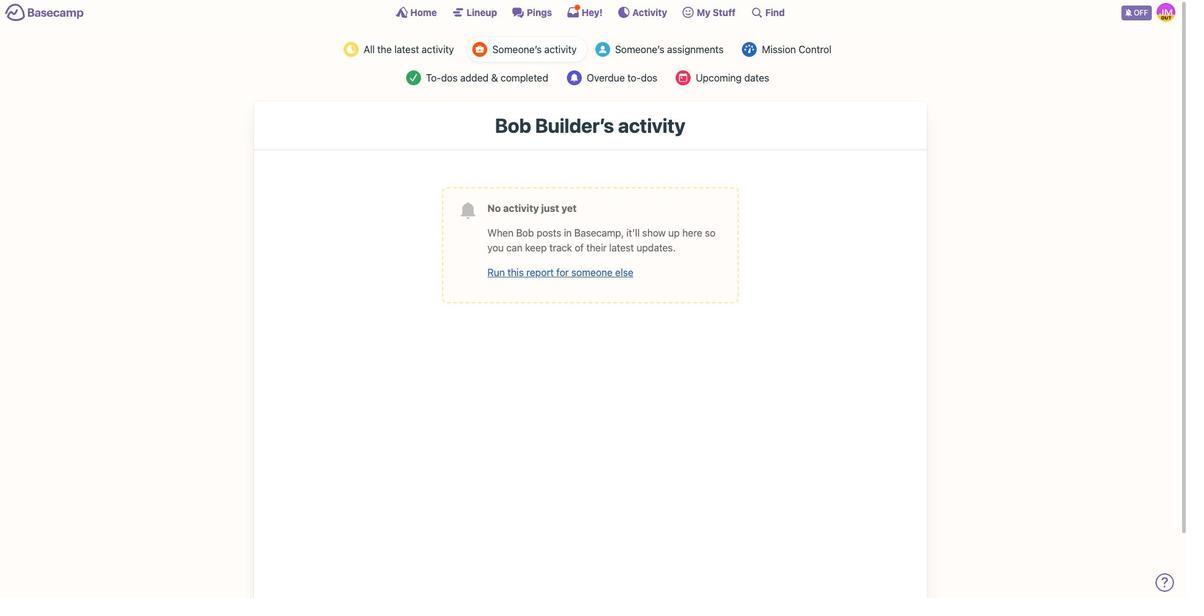 Task type: vqa. For each thing, say whether or not it's contained in the screenshot.
Victor Cooper 'icon'
no



Task type: locate. For each thing, give the bounding box(es) containing it.
activity report image
[[344, 42, 359, 57]]

todo image
[[406, 71, 421, 85]]

reminder image
[[567, 71, 582, 85]]

event image
[[676, 71, 691, 85]]

main element
[[0, 0, 1181, 24]]

gauge image
[[743, 42, 758, 57]]

person report image
[[473, 42, 488, 57]]

jer mill image
[[1158, 3, 1176, 22]]

keyboard shortcut: ⌘ + / image
[[751, 6, 763, 19]]



Task type: describe. For each thing, give the bounding box(es) containing it.
switch accounts image
[[5, 3, 84, 22]]

assignment image
[[596, 42, 611, 57]]



